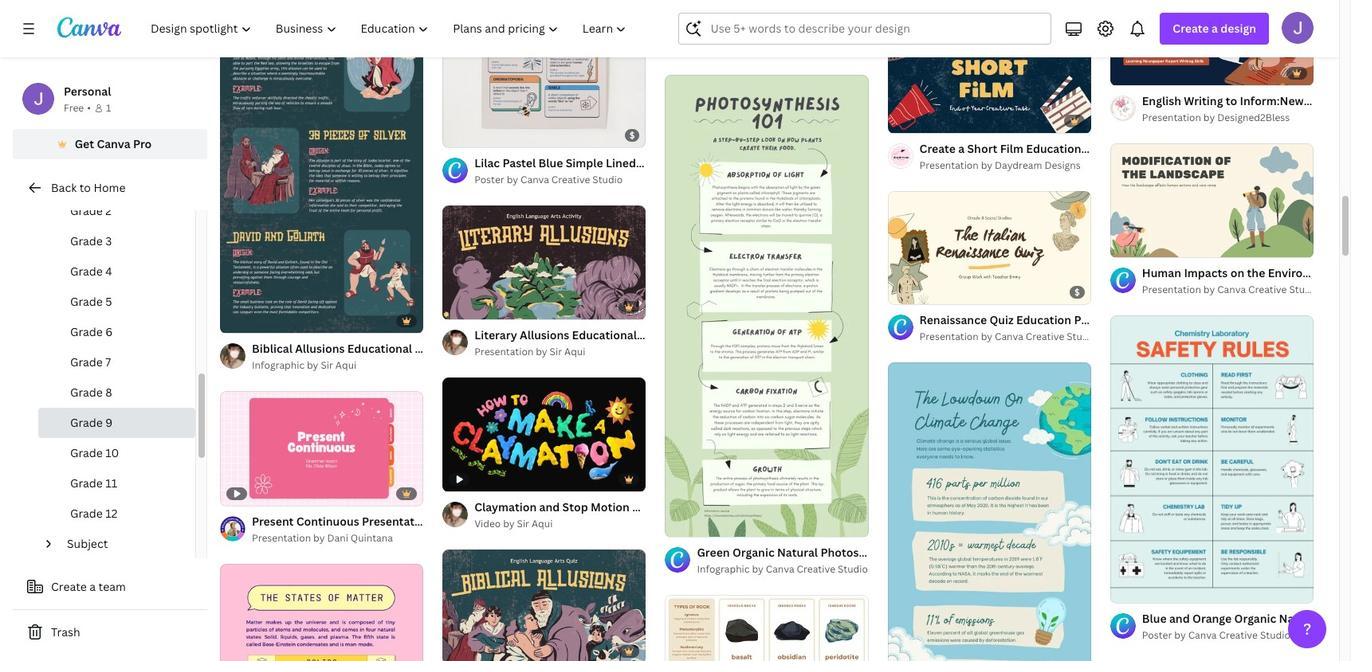 Task type: vqa. For each thing, say whether or not it's contained in the screenshot.
Creative for 1 of 3
yes



Task type: locate. For each thing, give the bounding box(es) containing it.
grade left 12
[[70, 506, 103, 521]]

0 vertical spatial aqui
[[565, 345, 586, 358]]

aqui for presentation by sir aqui
[[565, 345, 586, 358]]

0 horizontal spatial sir
[[321, 359, 333, 373]]

1 horizontal spatial 2
[[249, 314, 254, 326]]

presentation down 1 of 10
[[1143, 283, 1202, 297]]

grade 4 link
[[38, 257, 195, 287]]

subject button
[[61, 529, 186, 560]]

1 horizontal spatial 3
[[472, 128, 477, 140]]

0 vertical spatial 2
[[106, 203, 112, 218]]

create a team button
[[13, 572, 207, 604]]

infographic down 'green'
[[697, 563, 750, 577]]

presentation down 26 at right
[[920, 330, 979, 344]]

0 horizontal spatial create
[[51, 580, 87, 595]]

1 horizontal spatial presentation by canva creative studio link
[[1143, 282, 1320, 298]]

presentation for 18
[[1143, 111, 1202, 125]]

1 of 13
[[454, 300, 481, 312]]

grade down grade 9
[[70, 446, 103, 461]]

of for 10
[[1128, 239, 1137, 251]]

grade left 4
[[70, 264, 103, 279]]

1 horizontal spatial poster by canva creative studio link
[[1143, 628, 1314, 644]]

0 horizontal spatial presentation by canva creative studio link
[[920, 330, 1097, 346]]

and right pink
[[473, 514, 494, 529]]

create left design
[[1173, 21, 1209, 36]]

0 vertical spatial presentation by canva creative studio link
[[1143, 282, 1320, 298]]

1 of 18
[[1122, 66, 1149, 78]]

1 of 3
[[454, 128, 477, 140]]

safety
[[744, 25, 779, 40]]

create
[[1173, 21, 1209, 36], [51, 580, 87, 595]]

1 grade from the top
[[70, 203, 103, 218]]

sir
[[550, 345, 562, 358], [321, 359, 333, 373], [517, 518, 530, 531]]

0 vertical spatial $
[[630, 129, 635, 141]]

1 vertical spatial 10
[[106, 446, 119, 461]]

grade for grade 9
[[70, 415, 103, 431]]

8
[[106, 385, 112, 400]]

1 horizontal spatial $
[[1075, 287, 1080, 299]]

0 vertical spatial poster
[[475, 173, 505, 186]]

presentation for 13
[[475, 345, 534, 358]]

1 for 1 of 10
[[1122, 239, 1126, 251]]

presentation inside 'link'
[[920, 158, 979, 172]]

infographic by sir aqui
[[252, 359, 357, 373]]

presentation by dani quintana link
[[252, 531, 424, 547]]

by for poster by canva creative studio link to the bottom
[[1175, 629, 1186, 643]]

grade down to
[[70, 203, 103, 218]]

1 inside "link"
[[899, 286, 904, 298]]

of inside "link"
[[906, 286, 915, 298]]

12
[[106, 506, 118, 521]]

of for 30
[[906, 114, 915, 126]]

7 grade from the top
[[70, 385, 103, 400]]

presentation down the 13
[[475, 345, 534, 358]]

style right cute
[[567, 514, 595, 529]]

0 vertical spatial create
[[1173, 21, 1209, 36]]

back to home link
[[13, 172, 207, 204]]

by inside internet safety infographic beige and blue simple style infographic by educate creatively
[[752, 42, 764, 56]]

1 vertical spatial $
[[1075, 287, 1080, 299]]

by for the video by sir aqui link
[[503, 518, 515, 531]]

grade for grade 2
[[70, 203, 103, 218]]

8 grade from the top
[[70, 415, 103, 431]]

1 of 18 link
[[1111, 0, 1314, 86]]

1 of 10
[[1122, 239, 1150, 251]]

0 horizontal spatial 10
[[106, 446, 119, 461]]

1 vertical spatial presentation by canva creative studio
[[920, 330, 1097, 344]]

0 horizontal spatial $
[[630, 129, 635, 141]]

6
[[106, 325, 113, 340]]

a
[[1212, 21, 1218, 36], [90, 580, 96, 595]]

0 vertical spatial 3
[[472, 128, 477, 140]]

1 horizontal spatial presentation by canva creative studio
[[1143, 283, 1320, 297]]

quintana
[[351, 532, 393, 545]]

presentation up "quintana"
[[362, 514, 432, 529]]

of for 26
[[906, 286, 915, 298]]

11
[[106, 476, 117, 491]]

canva inside button
[[97, 136, 130, 152]]

10 grade from the top
[[70, 476, 103, 491]]

4 grade from the top
[[70, 294, 103, 309]]

and
[[880, 25, 900, 40], [473, 514, 494, 529]]

infographic
[[782, 25, 844, 40], [697, 42, 750, 56], [252, 359, 305, 373], [951, 545, 1013, 561], [697, 563, 750, 577]]

1 for 1
[[106, 101, 111, 115]]

1 horizontal spatial aqui
[[532, 518, 553, 531]]

grade left the 5
[[70, 294, 103, 309]]

0 vertical spatial poster by canva creative studio
[[475, 173, 623, 186]]

infographic right "biology"
[[951, 545, 1013, 561]]

None search field
[[679, 13, 1052, 45]]

grade left 11 at left
[[70, 476, 103, 491]]

green
[[697, 545, 730, 561]]

create inside button
[[51, 580, 87, 595]]

0 horizontal spatial a
[[90, 580, 96, 595]]

11 grade from the top
[[70, 506, 103, 521]]

1 vertical spatial presentation by canva creative studio link
[[920, 330, 1097, 346]]

grade left 7
[[70, 355, 103, 370]]

designs
[[1045, 158, 1081, 172]]

0 vertical spatial a
[[1212, 21, 1218, 36]]

renaissance quiz education presentation in a yellow and green hand drawn style image
[[888, 191, 1091, 305]]

0 vertical spatial presentation by canva creative studio
[[1143, 283, 1320, 297]]

grade 11
[[70, 476, 117, 491]]

grade left '8'
[[70, 385, 103, 400]]

1 vertical spatial aqui
[[336, 359, 357, 373]]

1 of 10 link
[[1111, 143, 1314, 258]]

trash
[[51, 625, 80, 640]]

1 vertical spatial poster by canva creative studio
[[1143, 629, 1291, 643]]

grade 7 link
[[38, 348, 195, 378]]

pink
[[447, 514, 471, 529]]

video
[[475, 518, 501, 531]]

presentation by daydream designs link
[[920, 158, 1091, 173]]

1 for 1 of 14
[[454, 645, 459, 657]]

a left design
[[1212, 21, 1218, 36]]

presentation by canva creative studio link
[[1143, 282, 1320, 298], [920, 330, 1097, 346]]

0 vertical spatial style
[[970, 25, 998, 40]]

1 horizontal spatial style
[[970, 25, 998, 40]]

and inside present continuous presentation in pink and orange cute style presentation by dani quintana
[[473, 514, 494, 529]]

grade 3
[[70, 234, 112, 249]]

poster by canva creative studio
[[475, 173, 623, 186], [1143, 629, 1291, 643]]

grade for grade 3
[[70, 234, 103, 249]]

and left blue in the right of the page
[[880, 25, 900, 40]]

1 vertical spatial style
[[567, 514, 595, 529]]

create left team
[[51, 580, 87, 595]]

aqui
[[565, 345, 586, 358], [336, 359, 357, 373], [532, 518, 553, 531]]

0 horizontal spatial presentation by canva creative studio
[[920, 330, 1097, 344]]

2 down home
[[106, 203, 112, 218]]

1 horizontal spatial sir
[[517, 518, 530, 531]]

create inside dropdown button
[[1173, 21, 1209, 36]]

biblical allusions educational infographic in dark green and yellow textured illustrative style image
[[220, 0, 424, 334]]

a inside button
[[90, 580, 96, 595]]

simple
[[930, 25, 968, 40]]

2 up infographic by sir aqui
[[249, 314, 254, 326]]

0 horizontal spatial style
[[567, 514, 595, 529]]

a left team
[[90, 580, 96, 595]]

1 vertical spatial a
[[90, 580, 96, 595]]

presentation down 30
[[920, 158, 979, 172]]

video by sir aqui
[[475, 518, 553, 531]]

1 vertical spatial poster
[[1143, 629, 1172, 643]]

get
[[75, 136, 94, 152]]

grade left 9
[[70, 415, 103, 431]]

0 horizontal spatial 3
[[106, 234, 112, 249]]

green organic natural photosynthesis biology infographic image
[[665, 75, 869, 537]]

infographic by sir aqui link
[[252, 358, 424, 374]]

creatively
[[806, 42, 853, 56]]

creative inside green organic natural photosynthesis biology infographic infographic by canva creative studio
[[797, 563, 836, 577]]

presentation down 18
[[1143, 111, 1202, 125]]

1 for 1 of 2
[[231, 314, 236, 326]]

of for 2
[[238, 314, 247, 326]]

9 grade from the top
[[70, 446, 103, 461]]

1 of 14
[[454, 645, 482, 657]]

aqui for video by sir aqui
[[532, 518, 553, 531]]

by inside present continuous presentation in pink and orange cute style presentation by dani quintana
[[313, 532, 325, 545]]

3 grade from the top
[[70, 264, 103, 279]]

3
[[472, 128, 477, 140], [106, 234, 112, 249]]

6 grade from the top
[[70, 355, 103, 370]]

10
[[1139, 239, 1150, 251], [106, 446, 119, 461]]

dani
[[327, 532, 348, 545]]

grade 5 link
[[38, 287, 195, 317]]

of for 3
[[461, 128, 469, 140]]

0 horizontal spatial and
[[473, 514, 494, 529]]

1 vertical spatial and
[[473, 514, 494, 529]]

2 grade from the top
[[70, 234, 103, 249]]

0 vertical spatial 10
[[1139, 239, 1150, 251]]

by for presentation by designed2bless link
[[1204, 111, 1215, 125]]

1 horizontal spatial a
[[1212, 21, 1218, 36]]

internet
[[697, 25, 742, 40]]

studio for 1 of 10
[[1290, 283, 1320, 297]]

a inside dropdown button
[[1212, 21, 1218, 36]]

1 horizontal spatial and
[[880, 25, 900, 40]]

educate
[[766, 42, 804, 56]]

1 vertical spatial create
[[51, 580, 87, 595]]

of
[[1128, 66, 1137, 78], [906, 114, 915, 126], [461, 128, 469, 140], [1128, 239, 1137, 251], [906, 286, 915, 298], [461, 300, 469, 312], [238, 314, 247, 326], [461, 645, 469, 657]]

2 vertical spatial sir
[[517, 518, 530, 531]]

poster
[[475, 173, 505, 186], [1143, 629, 1172, 643]]

beige
[[847, 25, 877, 40]]

1 for 1 of 18
[[1122, 66, 1126, 78]]

1 for 1 of 13
[[454, 300, 459, 312]]

grade 7
[[70, 355, 111, 370]]

0 horizontal spatial aqui
[[336, 359, 357, 373]]

style right simple
[[970, 25, 998, 40]]

0 horizontal spatial poster by canva creative studio link
[[475, 172, 646, 188]]

creative
[[552, 173, 590, 186], [1249, 283, 1287, 297], [1026, 330, 1065, 344], [797, 563, 836, 577], [1220, 629, 1258, 643]]

create for create a team
[[51, 580, 87, 595]]

1 horizontal spatial create
[[1173, 21, 1209, 36]]

of for 14
[[461, 645, 469, 657]]

presentation by designed2bless link
[[1143, 110, 1314, 126]]

a for team
[[90, 580, 96, 595]]

1 for 1 of 26
[[899, 286, 904, 298]]

of for 18
[[1128, 66, 1137, 78]]

english writing to inform:newspaper report writing skills educational presentation in blue and yellow illustrative style image
[[1111, 0, 1314, 86]]

free
[[64, 101, 84, 115]]

2 horizontal spatial aqui
[[565, 345, 586, 358]]

9
[[106, 415, 113, 431]]

4
[[106, 264, 112, 279]]

back to home
[[51, 180, 126, 195]]

by inside 'link'
[[981, 158, 993, 172]]

2 horizontal spatial sir
[[550, 345, 562, 358]]

1 of 14 link
[[443, 550, 646, 662]]

5 grade from the top
[[70, 325, 103, 340]]

by for topmost poster by canva creative studio link
[[507, 173, 518, 186]]

2 vertical spatial aqui
[[532, 518, 553, 531]]

presentation by canva creative studio
[[1143, 283, 1320, 297], [920, 330, 1097, 344]]

presentation by daydream designs
[[920, 158, 1081, 172]]

1 vertical spatial 2
[[249, 314, 254, 326]]

1 vertical spatial sir
[[321, 359, 333, 373]]

1 of 2 link
[[220, 0, 424, 334]]

blue
[[903, 25, 927, 40]]

0 vertical spatial poster by canva creative studio link
[[475, 172, 646, 188]]

grade left 6
[[70, 325, 103, 340]]

infographic up creatively
[[782, 25, 844, 40]]

back
[[51, 180, 77, 195]]

1 for 1 of 3
[[454, 128, 459, 140]]

0 vertical spatial sir
[[550, 345, 562, 358]]

grade for grade 10
[[70, 446, 103, 461]]

create a design button
[[1160, 13, 1269, 45]]

$
[[630, 129, 635, 141], [1075, 287, 1080, 299]]

grade down the grade 2
[[70, 234, 103, 249]]

13
[[472, 300, 481, 312]]

0 vertical spatial and
[[880, 25, 900, 40]]

in
[[435, 514, 445, 529]]



Task type: describe. For each thing, give the bounding box(es) containing it.
create a team
[[51, 580, 126, 595]]

create a design
[[1173, 21, 1257, 36]]

green organic natural photosynthesis biology infographic infographic by canva creative studio
[[697, 545, 1013, 577]]

$ for presentation by canva creative studio
[[1075, 287, 1080, 299]]

•
[[87, 101, 91, 115]]

blue and orange organic natural lab safety rules chemistry poster image
[[1111, 316, 1314, 604]]

video by sir aqui link
[[475, 517, 646, 533]]

grade 12
[[70, 506, 118, 521]]

presentation down present on the bottom of the page
[[252, 532, 311, 545]]

grade for grade 12
[[70, 506, 103, 521]]

1 of 13 link
[[443, 205, 646, 320]]

by for 1 of 26's presentation by canva creative studio link
[[981, 330, 993, 344]]

grade 6 link
[[38, 317, 195, 348]]

pink yellow and cyan lined states of matter chemistry infographic image
[[220, 564, 424, 662]]

colorful lined illustration science flashcard image
[[665, 596, 869, 662]]

studio inside green organic natural photosynthesis biology infographic infographic by canva creative studio
[[838, 563, 868, 577]]

grade for grade 7
[[70, 355, 103, 370]]

infographic by educate creatively link
[[697, 41, 869, 57]]

subject
[[67, 537, 108, 552]]

presentation by designed2bless
[[1143, 111, 1290, 125]]

style inside internet safety infographic beige and blue simple style infographic by educate creatively
[[970, 25, 998, 40]]

by inside green organic natural photosynthesis biology infographic infographic by canva creative studio
[[752, 563, 764, 577]]

internet safety infographic beige and blue simple style link
[[697, 24, 998, 41]]

1 of 2
[[231, 314, 254, 326]]

to
[[79, 180, 91, 195]]

presentation by canva creative studio for 1 of 26
[[920, 330, 1097, 344]]

present continuous presentation in pink and orange cute style link
[[252, 513, 595, 531]]

presentation for 30
[[920, 158, 979, 172]]

designed2bless
[[1218, 111, 1290, 125]]

team
[[99, 580, 126, 595]]

of for 13
[[461, 300, 469, 312]]

infographic by canva creative studio link
[[697, 562, 869, 578]]

cute
[[538, 514, 564, 529]]

sir for infographic
[[321, 359, 333, 373]]

1 horizontal spatial poster
[[1143, 629, 1172, 643]]

1 of 26
[[899, 286, 927, 298]]

blue lined climate change environment infographic image
[[888, 363, 1091, 662]]

1 horizontal spatial poster by canva creative studio
[[1143, 629, 1291, 643]]

14
[[472, 645, 482, 657]]

grade for grade 4
[[70, 264, 103, 279]]

design
[[1221, 21, 1257, 36]]

continuous
[[296, 514, 359, 529]]

biblical allusions educational presentation in dark green and yellow textured illustrative style image
[[443, 550, 646, 662]]

grade for grade 6
[[70, 325, 103, 340]]

grade 10 link
[[38, 439, 195, 469]]

grade for grade 11
[[70, 476, 103, 491]]

green organic natural photosynthesis biology infographic link
[[697, 545, 1013, 562]]

1 for 1 of 30
[[899, 114, 904, 126]]

grade 9
[[70, 415, 113, 431]]

lilac pastel blue simple lined literary devices portrait educational poster image
[[443, 0, 646, 147]]

1 of 3 link
[[443, 0, 646, 147]]

style inside present continuous presentation in pink and orange cute style presentation by dani quintana
[[567, 514, 595, 529]]

organic
[[733, 545, 775, 561]]

human impacts on the environment education presentation in a blue, green and brown hand drawn style image
[[1111, 143, 1314, 258]]

18
[[1139, 66, 1149, 78]]

canva inside green organic natural photosynthesis biology infographic infographic by canva creative studio
[[766, 563, 795, 577]]

natural
[[777, 545, 818, 561]]

1 of 30 link
[[888, 19, 1091, 133]]

grade for grade 8
[[70, 385, 103, 400]]

get canva pro button
[[13, 129, 207, 159]]

grade 11 link
[[38, 469, 195, 499]]

presentation by canva creative studio link for 1 of 10
[[1143, 282, 1320, 298]]

$ for poster by canva creative studio
[[630, 129, 635, 141]]

present
[[252, 514, 294, 529]]

sir for video
[[517, 518, 530, 531]]

orange
[[497, 514, 536, 529]]

grade 5
[[70, 294, 112, 309]]

studio for 1 of 26
[[1067, 330, 1097, 344]]

30
[[917, 114, 928, 126]]

grade 3 link
[[38, 226, 195, 257]]

aqui for infographic by sir aqui
[[336, 359, 357, 373]]

presentation by sir aqui
[[475, 345, 586, 358]]

studio for 1 of 3
[[593, 173, 623, 186]]

creative for 1 of 26
[[1026, 330, 1065, 344]]

grade 8
[[70, 385, 112, 400]]

a for design
[[1212, 21, 1218, 36]]

sir for presentation
[[550, 345, 562, 358]]

infographic down internet
[[697, 42, 750, 56]]

creative for 1 of 3
[[552, 173, 590, 186]]

0 horizontal spatial poster
[[475, 173, 505, 186]]

presentation by canva creative studio link for 1 of 26
[[920, 330, 1097, 346]]

by for presentation by sir aqui link
[[536, 345, 548, 358]]

biology
[[908, 545, 948, 561]]

creative for 1 of 10
[[1249, 283, 1287, 297]]

1 horizontal spatial 10
[[1139, 239, 1150, 251]]

Search search field
[[711, 14, 1042, 44]]

1 vertical spatial 3
[[106, 234, 112, 249]]

top level navigation element
[[140, 13, 641, 45]]

free •
[[64, 101, 91, 115]]

presentation by canva creative studio for 1 of 10
[[1143, 283, 1320, 297]]

presentation for 10
[[1143, 283, 1202, 297]]

0 horizontal spatial poster by canva creative studio
[[475, 173, 623, 186]]

presentation for 26
[[920, 330, 979, 344]]

and inside internet safety infographic beige and blue simple style infographic by educate creatively
[[880, 25, 900, 40]]

7
[[106, 355, 111, 370]]

grade 2 link
[[38, 196, 195, 226]]

0 horizontal spatial 2
[[106, 203, 112, 218]]

grade 10
[[70, 446, 119, 461]]

grade 12 link
[[38, 499, 195, 529]]

by for infographic by sir aqui link
[[307, 359, 319, 373]]

personal
[[64, 84, 111, 99]]

1 vertical spatial poster by canva creative studio link
[[1143, 628, 1314, 644]]

present continuous presentation in pink and orange cute style presentation by dani quintana
[[252, 514, 595, 545]]

by for the 'presentation by daydream designs' 'link' on the top right
[[981, 158, 993, 172]]

5
[[106, 294, 112, 309]]

photosynthesis
[[821, 545, 905, 561]]

1 of 26 link
[[888, 191, 1091, 305]]

26
[[917, 286, 927, 298]]

infographic down 1 of 2
[[252, 359, 305, 373]]

grade 6
[[70, 325, 113, 340]]

trash link
[[13, 617, 207, 649]]

get canva pro
[[75, 136, 152, 152]]

literary allusions educational presentation in dark brown and yellow textured illustrative style image
[[443, 205, 646, 320]]

presentation by sir aqui link
[[475, 344, 646, 360]]

home
[[94, 180, 126, 195]]

grade for grade 5
[[70, 294, 103, 309]]

create a short film educational presentation in dark blue yellow textured flat graphic style image
[[888, 19, 1091, 133]]

internet safety infographic beige and blue simple style infographic by educate creatively
[[697, 25, 998, 56]]

grade 2
[[70, 203, 112, 218]]

daydream
[[995, 158, 1043, 172]]

grade 4
[[70, 264, 112, 279]]

by for presentation by canva creative studio link associated with 1 of 10
[[1204, 283, 1215, 297]]

jacob simon image
[[1282, 12, 1314, 44]]

create for create a design
[[1173, 21, 1209, 36]]



